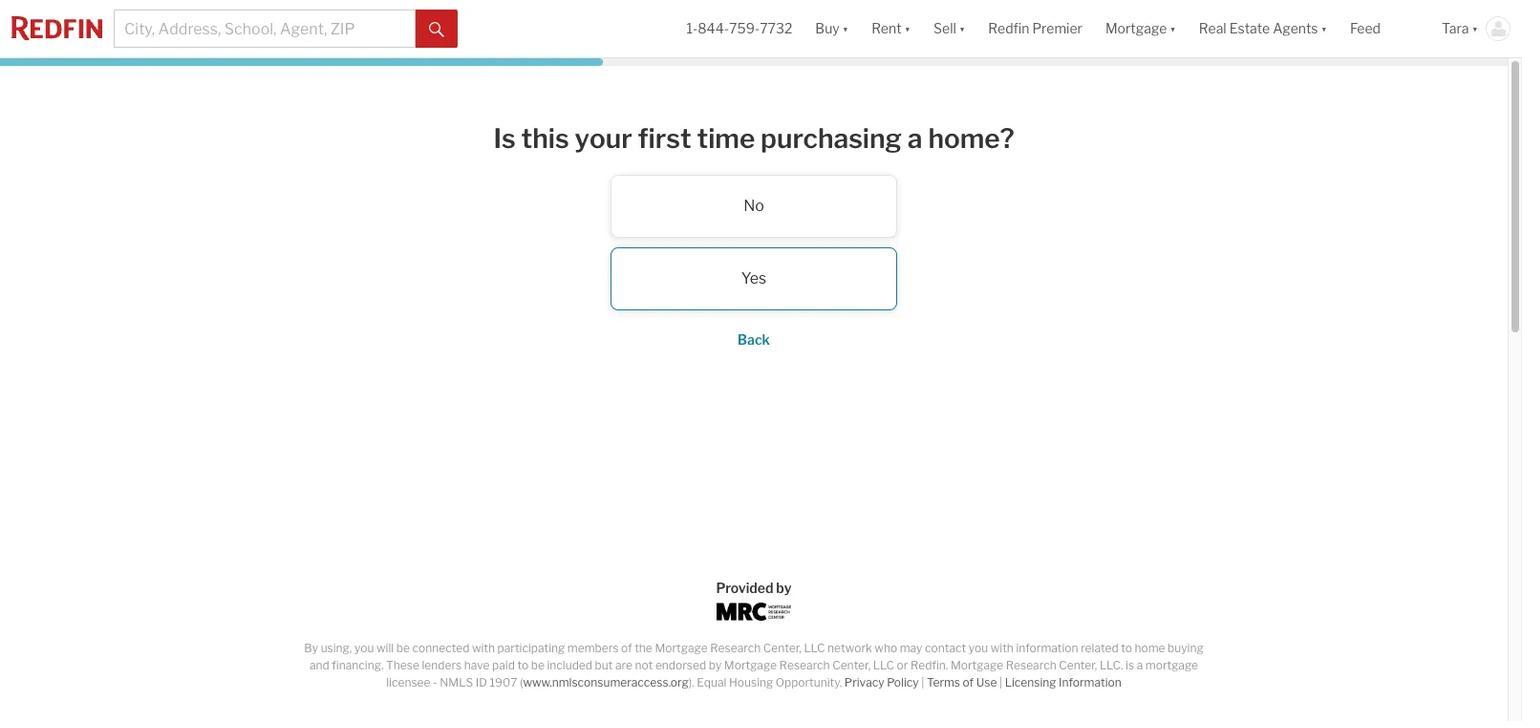Task type: describe. For each thing, give the bounding box(es) containing it.
use
[[976, 676, 997, 690]]

2 | from the left
[[999, 676, 1002, 690]]

2 horizontal spatial center,
[[1059, 658, 1097, 673]]

or
[[897, 658, 908, 673]]

your
[[575, 122, 632, 155]]

paid
[[492, 658, 515, 673]]

contact
[[925, 641, 966, 656]]

related
[[1081, 641, 1119, 656]]

▾ for rent ▾
[[905, 20, 911, 37]]

redfin premier
[[988, 20, 1083, 37]]

1907
[[490, 676, 517, 690]]

licensing information link
[[1005, 676, 1122, 690]]

mortgage ▾
[[1106, 20, 1176, 37]]

real estate agents ▾ link
[[1199, 0, 1327, 57]]

provided
[[716, 580, 773, 596]]

licensee
[[386, 676, 431, 690]]

1-844-759-7732
[[686, 20, 792, 37]]

0 vertical spatial be
[[396, 641, 410, 656]]

1 horizontal spatial center,
[[832, 658, 871, 673]]

rent ▾
[[872, 20, 911, 37]]

(
[[520, 676, 523, 690]]

real estate agents ▾ button
[[1188, 0, 1339, 57]]

premier
[[1032, 20, 1083, 37]]

-
[[433, 676, 437, 690]]

the
[[635, 641, 652, 656]]

llc.
[[1100, 658, 1123, 673]]

first
[[638, 122, 691, 155]]

▾ for sell ▾
[[959, 20, 965, 37]]

not
[[635, 658, 653, 673]]

of for members
[[621, 641, 632, 656]]

but
[[595, 658, 613, 673]]

1 | from the left
[[921, 676, 924, 690]]

agents
[[1273, 20, 1318, 37]]

members
[[567, 641, 619, 656]]

www.nmlsconsumeraccess.org ). equal housing opportunity. privacy policy | terms of use | licensing information
[[523, 676, 1122, 690]]

is this your first time purchasing a home? option group
[[372, 174, 1136, 310]]

terms
[[927, 676, 960, 690]]

buy ▾ button
[[804, 0, 860, 57]]

mortgage ▾ button
[[1106, 0, 1176, 57]]

feed button
[[1339, 0, 1430, 57]]

1 vertical spatial llc
[[873, 658, 894, 673]]

back button
[[738, 331, 770, 347]]

are
[[615, 658, 633, 673]]

0 vertical spatial to
[[1121, 641, 1132, 656]]

using,
[[321, 641, 352, 656]]

a
[[1137, 658, 1143, 673]]

sell
[[934, 20, 956, 37]]

no
[[744, 196, 764, 215]]

financing.
[[332, 658, 384, 673]]

terms of use link
[[927, 676, 997, 690]]

0 horizontal spatial center,
[[763, 641, 802, 656]]

network
[[828, 641, 872, 656]]

may
[[900, 641, 923, 656]]

1 horizontal spatial by
[[776, 580, 792, 596]]

mortgage research center image
[[717, 603, 791, 621]]

privacy policy link
[[845, 676, 919, 690]]

1 vertical spatial to
[[517, 658, 529, 673]]

submit search image
[[429, 22, 444, 37]]

of for terms
[[963, 676, 974, 690]]

have
[[464, 658, 490, 673]]

www.nmlsconsumeraccess.org
[[523, 676, 689, 690]]

is
[[493, 122, 516, 155]]

buy ▾
[[815, 20, 849, 37]]

information
[[1016, 641, 1078, 656]]

real
[[1199, 20, 1227, 37]]

by using, you will be connected with participating members of the mortgage research center, llc network who may contact you with information related to home buying and financing. these lenders have paid to be included but are not endorsed by mortgage research center, llc or redfin. mortgage research center, llc. is a mortgage licensee - nmls id 1907 (
[[304, 641, 1204, 690]]

).
[[689, 676, 694, 690]]

housing
[[729, 676, 773, 690]]

nmls
[[440, 676, 473, 690]]

included
[[547, 658, 592, 673]]

endorsed
[[655, 658, 706, 673]]

0 vertical spatial llc
[[804, 641, 825, 656]]



Task type: locate. For each thing, give the bounding box(es) containing it.
▾
[[842, 20, 849, 37], [905, 20, 911, 37], [959, 20, 965, 37], [1170, 20, 1176, 37], [1321, 20, 1327, 37], [1472, 20, 1478, 37]]

yes
[[741, 269, 767, 287]]

| right use
[[999, 676, 1002, 690]]

privacy
[[845, 676, 884, 690]]

1 horizontal spatial research
[[779, 658, 830, 673]]

with
[[472, 641, 495, 656], [991, 641, 1014, 656]]

2 ▾ from the left
[[905, 20, 911, 37]]

www.nmlsconsumeraccess.org link
[[523, 676, 689, 690]]

sell ▾ button
[[922, 0, 977, 57]]

center, down network
[[832, 658, 871, 673]]

sell ▾ button
[[934, 0, 965, 57]]

is this your first time purchasing a home?
[[493, 122, 1014, 155]]

tara ▾
[[1442, 20, 1478, 37]]

of left use
[[963, 676, 974, 690]]

1 you from the left
[[354, 641, 374, 656]]

research
[[710, 641, 761, 656], [779, 658, 830, 673], [1006, 658, 1057, 673]]

will
[[377, 641, 394, 656]]

with up have
[[472, 641, 495, 656]]

you
[[354, 641, 374, 656], [969, 641, 988, 656]]

redfin.
[[911, 658, 948, 673]]

1 with from the left
[[472, 641, 495, 656]]

6 ▾ from the left
[[1472, 20, 1478, 37]]

1 horizontal spatial with
[[991, 641, 1014, 656]]

▾ right tara
[[1472, 20, 1478, 37]]

rent
[[872, 20, 902, 37]]

participating
[[497, 641, 565, 656]]

0 horizontal spatial by
[[709, 658, 722, 673]]

llc up privacy policy link
[[873, 658, 894, 673]]

1-
[[686, 20, 698, 37]]

redfin
[[988, 20, 1030, 37]]

redfin premier button
[[977, 0, 1094, 57]]

1 vertical spatial be
[[531, 658, 545, 673]]

opportunity.
[[776, 676, 842, 690]]

time
[[697, 122, 755, 155]]

| down redfin.
[[921, 676, 924, 690]]

by up equal
[[709, 658, 722, 673]]

sell ▾
[[934, 20, 965, 37]]

to up (
[[517, 658, 529, 673]]

▾ left real
[[1170, 20, 1176, 37]]

you right "contact"
[[969, 641, 988, 656]]

0 vertical spatial by
[[776, 580, 792, 596]]

rent ▾ button
[[860, 0, 922, 57]]

mortgage inside dropdown button
[[1106, 20, 1167, 37]]

you up financing.
[[354, 641, 374, 656]]

1 horizontal spatial be
[[531, 658, 545, 673]]

1 ▾ from the left
[[842, 20, 849, 37]]

1 horizontal spatial llc
[[873, 658, 894, 673]]

7732
[[760, 20, 792, 37]]

0 horizontal spatial of
[[621, 641, 632, 656]]

mortgage
[[1146, 658, 1198, 673]]

policy
[[887, 676, 919, 690]]

2 you from the left
[[969, 641, 988, 656]]

with up use
[[991, 641, 1014, 656]]

research up opportunity.
[[779, 658, 830, 673]]

▾ for mortgage ▾
[[1170, 20, 1176, 37]]

be down participating
[[531, 658, 545, 673]]

provided by
[[716, 580, 792, 596]]

▾ right rent
[[905, 20, 911, 37]]

is
[[1126, 658, 1134, 673]]

by
[[304, 641, 318, 656]]

licensing
[[1005, 676, 1056, 690]]

a home?
[[908, 122, 1014, 155]]

research up "licensing"
[[1006, 658, 1057, 673]]

to
[[1121, 641, 1132, 656], [517, 658, 529, 673]]

and
[[310, 658, 329, 673]]

▾ right sell
[[959, 20, 965, 37]]

be up these
[[396, 641, 410, 656]]

mortgage up housing
[[724, 658, 777, 673]]

mortgage up use
[[951, 658, 1003, 673]]

2 with from the left
[[991, 641, 1014, 656]]

rent ▾ button
[[872, 0, 911, 57]]

id
[[476, 676, 487, 690]]

these
[[386, 658, 419, 673]]

connected
[[412, 641, 470, 656]]

0 horizontal spatial you
[[354, 641, 374, 656]]

by inside by using, you will be connected with participating members of the mortgage research center, llc network who may contact you with information related to home buying and financing. these lenders have paid to be included but are not endorsed by mortgage research center, llc or redfin. mortgage research center, llc. is a mortgage licensee - nmls id 1907 (
[[709, 658, 722, 673]]

0 horizontal spatial llc
[[804, 641, 825, 656]]

759-
[[729, 20, 760, 37]]

tara
[[1442, 20, 1469, 37]]

buy
[[815, 20, 840, 37]]

▾ for buy ▾
[[842, 20, 849, 37]]

purchasing
[[761, 122, 902, 155]]

buy ▾ button
[[815, 0, 849, 57]]

1 vertical spatial by
[[709, 658, 722, 673]]

llc
[[804, 641, 825, 656], [873, 658, 894, 673]]

2 horizontal spatial research
[[1006, 658, 1057, 673]]

equal
[[697, 676, 727, 690]]

mortgage left real
[[1106, 20, 1167, 37]]

844-
[[698, 20, 729, 37]]

who
[[875, 641, 897, 656]]

by up the mortgage research center image at the bottom of the page
[[776, 580, 792, 596]]

3 ▾ from the left
[[959, 20, 965, 37]]

0 horizontal spatial research
[[710, 641, 761, 656]]

real estate agents ▾
[[1199, 20, 1327, 37]]

center,
[[763, 641, 802, 656], [832, 658, 871, 673], [1059, 658, 1097, 673]]

5 ▾ from the left
[[1321, 20, 1327, 37]]

back
[[738, 331, 770, 347]]

feed
[[1350, 20, 1381, 37]]

1 vertical spatial of
[[963, 676, 974, 690]]

1-844-759-7732 link
[[686, 20, 792, 37]]

of inside by using, you will be connected with participating members of the mortgage research center, llc network who may contact you with information related to home buying and financing. these lenders have paid to be included but are not endorsed by mortgage research center, llc or redfin. mortgage research center, llc. is a mortgage licensee - nmls id 1907 (
[[621, 641, 632, 656]]

buying
[[1168, 641, 1204, 656]]

center, up 'information'
[[1059, 658, 1097, 673]]

mortgage up the endorsed on the bottom left
[[655, 641, 708, 656]]

City, Address, School, Agent, ZIP search field
[[114, 10, 416, 48]]

to up "is"
[[1121, 641, 1132, 656]]

0 horizontal spatial with
[[472, 641, 495, 656]]

of left the the
[[621, 641, 632, 656]]

be
[[396, 641, 410, 656], [531, 658, 545, 673]]

center, up opportunity.
[[763, 641, 802, 656]]

home
[[1135, 641, 1165, 656]]

by
[[776, 580, 792, 596], [709, 658, 722, 673]]

1 horizontal spatial of
[[963, 676, 974, 690]]

mortgage ▾ button
[[1094, 0, 1188, 57]]

0 horizontal spatial be
[[396, 641, 410, 656]]

4 ▾ from the left
[[1170, 20, 1176, 37]]

▾ right buy
[[842, 20, 849, 37]]

0 vertical spatial of
[[621, 641, 632, 656]]

1 horizontal spatial to
[[1121, 641, 1132, 656]]

this
[[521, 122, 569, 155]]

|
[[921, 676, 924, 690], [999, 676, 1002, 690]]

1 horizontal spatial you
[[969, 641, 988, 656]]

0 horizontal spatial to
[[517, 658, 529, 673]]

lenders
[[422, 658, 462, 673]]

llc up opportunity.
[[804, 641, 825, 656]]

estate
[[1230, 20, 1270, 37]]

1 horizontal spatial |
[[999, 676, 1002, 690]]

information
[[1059, 676, 1122, 690]]

▾ for tara ▾
[[1472, 20, 1478, 37]]

▾ right the agents
[[1321, 20, 1327, 37]]

research up housing
[[710, 641, 761, 656]]

0 horizontal spatial |
[[921, 676, 924, 690]]



Task type: vqa. For each thing, say whether or not it's contained in the screenshot.
Mortgage ▾
yes



